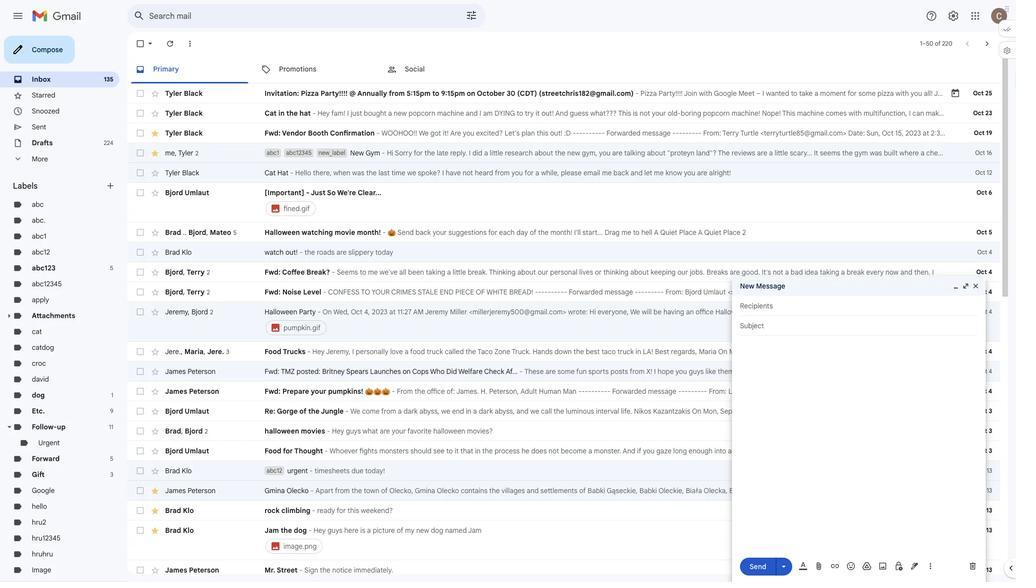 Task type: vqa. For each thing, say whether or not it's contained in the screenshot.
Peterson related to Fwd: TMZ posted: Britney Spears Launches on Cops Who Did Welfare Check Af... - These are some fun sports posts from X! I hope you guys like them ---------- Forwarded message --------- From: X (formerly Twitter) <info@twitter.com> Da
yes



Task type: describe. For each thing, give the bounding box(es) containing it.
1 this from the left
[[618, 109, 631, 118]]

klo for 21th row
[[183, 527, 194, 535]]

brad for 3rd row from the bottom of the page
[[165, 507, 181, 516]]

roads
[[317, 248, 335, 257]]

<info@twitter.com>
[[948, 368, 1009, 376]]

13 for rock climbing - ready for this weekend?
[[986, 508, 992, 515]]

james for fwd: tmz posted: britney spears launches on cops who did welfare check af... - these are some fun sports posts from x! i hope you guys like them ---------- forwarded message --------- from: x (formerly twitter) <info@twitter.com> da
[[165, 368, 186, 376]]

interval
[[596, 407, 619, 416]]

you right know
[[684, 169, 695, 177]]

2023 right 4,
[[372, 308, 388, 317]]

4 tyler black from the top
[[165, 169, 199, 177]]

at left 2:31
[[923, 129, 929, 138]]

am right 11:11
[[808, 348, 819, 356]]

of right 50 at the top right
[[935, 40, 941, 48]]

0 vertical spatial mon,
[[830, 288, 845, 297]]

can
[[913, 109, 924, 118]]

1 horizontal spatial will
[[792, 447, 802, 456]]

0 vertical spatial email
[[584, 169, 600, 177]]

oct 6
[[977, 189, 992, 197]]

1 vertical spatial miller
[[845, 348, 862, 356]]

on for food trucks - hey jeremy, i personally love a food truck called the taco zone truck. hands down the best taco truck in la! best regards, maria on mon, sep 11, 2023 at 11:11 am jeremy miller <millerjeremy500@gmail
[[718, 348, 727, 356]]

insert files using drive image
[[862, 562, 872, 572]]

2 place from the left
[[723, 228, 741, 237]]

abc12 for abc12
[[32, 248, 50, 257]]

🎃 image
[[365, 388, 373, 397]]

oct 3 for whoever fights monsters should see to it that in the process he does not become a monster. and if you gaze long enough into an abyss, the abyss will gaze back into you.
[[977, 448, 992, 455]]

sorry
[[395, 149, 412, 157]]

małe,
[[799, 487, 817, 496]]

0 vertical spatial it
[[536, 109, 540, 118]]

message down 11:11
[[806, 368, 834, 376]]

new message dialog
[[732, 277, 986, 583]]

[important] - just so we're clear...
[[265, 189, 381, 197]]

1 vertical spatial it
[[455, 447, 459, 456]]

from right apart on the left bottom
[[335, 487, 350, 496]]

3 brad from the top
[[165, 427, 181, 436]]

little for talking
[[490, 149, 503, 157]]

little for thinking
[[453, 268, 466, 277]]

2 this from the left
[[782, 109, 795, 118]]

then.
[[914, 268, 931, 277]]

2 our from the left
[[678, 268, 688, 277]]

2 vertical spatial date:
[[815, 387, 832, 396]]

0 vertical spatial this
[[537, 129, 548, 138]]

make
[[926, 109, 943, 118]]

1 vertical spatial terry
[[187, 268, 205, 277]]

did
[[446, 368, 457, 376]]

gąseckie,
[[607, 487, 638, 496]]

a right reviews
[[769, 149, 773, 157]]

a right become
[[588, 447, 592, 456]]

me , tyler 2
[[165, 149, 199, 157]]

1 horizontal spatial maria
[[699, 348, 717, 356]]

13 for mr. street - sign the notice immediately.
[[986, 567, 992, 575]]

15 row from the top
[[127, 402, 1000, 422]]

1 horizontal spatial abyss,
[[495, 407, 515, 416]]

about up while,
[[535, 149, 553, 157]]

you right are
[[463, 129, 474, 138]]

etc. link
[[32, 407, 45, 416]]

1 gaze from the left
[[656, 447, 672, 456]]

from right come on the left of the page
[[381, 407, 396, 416]]

your up 'monsters'
[[392, 427, 406, 436]]

an inside cell
[[686, 308, 694, 317]]

0 vertical spatial and
[[555, 109, 568, 118]]

a left while,
[[535, 169, 539, 177]]

and left let
[[631, 169, 643, 177]]

food for food trucks - hey jeremy, i personally love a food truck called the taco zone truck. hands down the best taco truck in la! best regards, maria on mon, sep 11, 2023 at 11:11 am jeremy miller <millerjeremy500@gmail
[[265, 348, 281, 356]]

your
[[372, 288, 390, 297]]

new_label
[[319, 149, 345, 157]]

image link
[[32, 567, 51, 575]]

search mail image
[[130, 7, 148, 25]]

us
[[745, 387, 753, 396]]

pizza
[[301, 89, 319, 98]]

not right it's
[[773, 268, 783, 277]]

2 olecko from the left
[[437, 487, 459, 496]]

<sicritbjordd@gmail.com>
[[728, 288, 809, 297]]

close image
[[972, 283, 980, 290]]

recipients
[[740, 302, 773, 311]]

mon, for 10:24
[[703, 407, 719, 416]]

tyler black for fwd: vendor booth confirmation
[[165, 129, 203, 138]]

more send options image
[[779, 562, 789, 572]]

forward
[[32, 455, 60, 464]]

boring
[[681, 109, 701, 118]]

🎃 image up come on the left of the page
[[373, 388, 382, 397]]

1 place from the left
[[679, 228, 697, 237]]

see
[[433, 447, 445, 456]]

1 horizontal spatial was
[[870, 149, 882, 157]]

submit
[[820, 308, 842, 317]]

1 horizontal spatial we
[[441, 407, 450, 416]]

the right the sign
[[320, 567, 330, 575]]

abc1 inside labels navigation
[[32, 232, 46, 241]]

2 vertical spatial this
[[348, 507, 359, 516]]

hey left fam!
[[318, 109, 330, 118]]

food
[[410, 348, 425, 356]]

7,
[[861, 288, 866, 297]]

am right the 10:58
[[911, 288, 922, 297]]

new message
[[740, 282, 785, 291]]

welfare
[[458, 368, 483, 376]]

to left hell
[[633, 228, 640, 237]]

0 vertical spatial back
[[614, 169, 629, 177]]

1 olecko from the left
[[287, 487, 309, 496]]

klo for fifth row from the bottom of the page
[[182, 467, 192, 476]]

from: left lidl
[[709, 387, 727, 396]]

1 horizontal spatial guys
[[346, 427, 361, 436]]

of inside cell
[[397, 527, 403, 535]]

0 horizontal spatial guys
[[328, 527, 343, 535]]

0 vertical spatial guys
[[689, 368, 704, 376]]

a right did
[[484, 149, 488, 157]]

0 vertical spatial terry
[[723, 129, 739, 138]]

for left each
[[488, 228, 497, 237]]

1 babki from the left
[[588, 487, 605, 496]]

discard draft ‪(⌘⇧d)‬ image
[[968, 562, 978, 572]]

in inside cell
[[907, 308, 913, 317]]

brad for fifth row from the bottom of the page
[[165, 467, 180, 476]]

a left bad
[[785, 268, 789, 277]]

at left 10:24
[[761, 407, 767, 416]]

30,
[[861, 387, 872, 396]]

da
[[1011, 368, 1016, 376]]

whoever
[[330, 447, 358, 456]]

the left taco
[[466, 348, 476, 356]]

sep 13 for sign the notice immediately.
[[974, 567, 992, 575]]

10 row from the top
[[127, 283, 1000, 302]]

turtle
[[740, 129, 759, 138]]

oct 4 right pop out icon
[[976, 289, 992, 296]]

food trucks - hey jeremy, i personally love a food truck called the taco zone truck. hands down the best taco truck in la! best regards, maria on mon, sep 11, 2023 at 11:11 am jeremy miller <millerjeremy500@gmail
[[265, 348, 943, 356]]

2023 right 30,
[[873, 387, 889, 396]]

attach files image
[[814, 562, 824, 572]]

2 babki from the left
[[640, 487, 657, 496]]

peterson for fwd: tmz posted: britney spears launches on cops who did welfare check af... - these are some fun sports posts from x! i hope you guys like them ---------- forwarded message --------- from: x (formerly twitter) <info@twitter.com> da
[[188, 368, 216, 376]]

1 vertical spatial and
[[623, 447, 635, 456]]

i left just at the left
[[347, 109, 349, 118]]

sep 13 for apart from the town of olecko, gmina olecko contains the villages and settlements of babki gąseckie, babki oleckie, biała olecka, borawskie, borawskie małe, dąbrowskie, dąbrowskie-osiedle, dobki,
[[975, 488, 992, 495]]

send for send back your suggestions for each day of the month! i'll start... drag me to hell a quiet place a quiet place 2
[[398, 228, 414, 237]]

forwarded up <info@mail.lidl.us>
[[770, 368, 804, 376]]

mon, for 11:11
[[729, 348, 745, 356]]

town
[[364, 487, 379, 496]]

2023 right the 15,
[[905, 129, 921, 138]]

your inside cell
[[843, 308, 858, 317]]

0 horizontal spatial maria
[[184, 348, 204, 356]]

monsters
[[379, 447, 409, 456]]

you right hope
[[676, 368, 687, 376]]

the right day
[[538, 228, 549, 237]]

not right the does
[[549, 447, 559, 456]]

1 horizontal spatial on
[[467, 89, 475, 98]]

please
[[798, 308, 819, 317]]

are left alright!
[[697, 169, 707, 177]]

16 row from the top
[[127, 422, 1000, 442]]

this inside cell
[[914, 308, 926, 317]]

1 gmina from the left
[[265, 487, 285, 496]]

black for invitation: pizza party!!!! @ annually from 5:15pm to 9:15pm on october 30 (cdt) (streetchris182@gmail.com)
[[184, 89, 203, 98]]

and left 'am'
[[466, 109, 478, 118]]

stale
[[418, 288, 438, 297]]

movie
[[335, 228, 355, 237]]

20 row from the top
[[127, 501, 1000, 521]]

1 vertical spatial an
[[728, 447, 736, 456]]

the right from
[[415, 387, 425, 396]]

umlaut up brad .. bjord , mateo 5
[[185, 189, 209, 197]]

from
[[397, 387, 413, 396]]

2 horizontal spatial we
[[530, 407, 539, 416]]

more button
[[0, 151, 119, 167]]

in down invitation:
[[278, 109, 285, 118]]

james peterson for mr. street
[[165, 567, 219, 575]]

1 taking from the left
[[426, 268, 445, 277]]

croc link
[[32, 360, 46, 368]]

are right roads
[[336, 248, 347, 257]]

here
[[344, 527, 359, 535]]

advanced search options image
[[462, 5, 481, 25]]

0 vertical spatial out!
[[542, 109, 554, 118]]

bjord umlaut for re: gorge of the jungle
[[165, 407, 209, 416]]

at left the 9:42
[[891, 387, 897, 396]]

cell containing jam the dog
[[265, 526, 951, 556]]

pumpk
[[996, 387, 1016, 396]]

the left "last"
[[366, 169, 377, 177]]

halloween watching movie month!
[[265, 228, 381, 237]]

james peterson for gmina olecko
[[165, 487, 216, 496]]

abc12345 inside row
[[286, 149, 312, 157]]

in right end
[[466, 407, 471, 416]]

brad klo for 3rd row from the bottom of the page
[[165, 507, 194, 516]]

regards,
[[671, 348, 697, 356]]

tyler for invitation: pizza party!!!! @ annually from 5:15pm to 9:15pm on october 30 (cdt) (streetchris182@gmail.com)
[[165, 89, 182, 98]]

1 month! from the left
[[357, 228, 381, 237]]

your left pumpk
[[980, 387, 994, 396]]

9
[[110, 408, 113, 416]]

on inside cell
[[323, 308, 332, 317]]

fights
[[360, 447, 378, 456]]

not left old- at the right
[[640, 109, 650, 118]]

will inside cell
[[642, 308, 652, 317]]

so
[[327, 189, 336, 197]]

i left the have
[[442, 169, 444, 177]]

to right seems
[[360, 268, 366, 277]]

oleckie,
[[659, 487, 684, 496]]

0 vertical spatial is
[[633, 109, 638, 118]]

3 inside jere. , maria , jere. 3
[[226, 349, 229, 356]]

[important] - just so we're clear... link
[[265, 188, 946, 198]]

insert photo image
[[878, 562, 888, 572]]

5 inside brad .. bjord , mateo 5
[[233, 229, 237, 237]]

on for re: gorge of the jungle - we come from a dark abyss, we end in a dark abyss, and we call the luminous interval life. nikos kazantzakis on mon, sep 11, 2023 at 10:24 am james peterson <james.peterson1902@gmail.com> wrote: oct 3
[[692, 407, 701, 416]]

10/31.
[[778, 308, 796, 317]]

2 horizontal spatial dog
[[431, 527, 443, 535]]

0 horizontal spatial hi
[[387, 149, 393, 157]]

row containing jeremy
[[127, 302, 1000, 342]]

brad klo for 21th row
[[165, 527, 194, 535]]

1 a from the left
[[654, 228, 659, 237]]

abc123
[[32, 264, 55, 273]]

halloween party - on wed, oct 4, 2023 at 11:27 am jeremy miller <millerjeremy500@gmail.com> wrote: hi everyone, we will be having an office halloween party on 10/31. please submit your costume ideas in this email
[[265, 308, 945, 317]]

borawskie,
[[729, 487, 763, 496]]

2 inside me , tyler 2
[[195, 150, 199, 157]]

in left la!
[[636, 348, 641, 356]]

oct 4 up close image
[[976, 269, 992, 276]]

when
[[333, 169, 350, 177]]

1 quiet from the left
[[660, 228, 677, 237]]

11:11
[[795, 348, 807, 356]]

umlaut down brad , bjord 2
[[185, 447, 209, 456]]

thinking
[[489, 268, 516, 277]]

gym,
[[582, 149, 597, 157]]

2 jere. from the left
[[207, 348, 224, 356]]

2 vertical spatial subject:
[[926, 387, 952, 396]]

oct inside cat in the hat - hey fam! i just bought a new popcorn machine and i am dying to try it out! and guess what??? this is not your old-boring popcorn machine! nope! this machine comes with multifunction, i can make popcorn oct 23
[[973, 110, 984, 117]]

7 row from the top
[[127, 223, 1000, 243]]

1 jere. from the left
[[165, 348, 181, 356]]

drag
[[605, 228, 620, 237]]

research
[[505, 149, 533, 157]]

attachments link
[[32, 312, 75, 321]]

1 row from the top
[[127, 84, 1000, 103]]

0 horizontal spatial office
[[427, 387, 445, 396]]

you down research
[[512, 169, 523, 177]]

office inside cell
[[696, 308, 714, 317]]

the left process at bottom
[[482, 447, 493, 456]]

2 horizontal spatial jeremy
[[820, 348, 843, 356]]

tyler black for cat in the hat
[[165, 109, 203, 118]]

17 row from the top
[[127, 442, 1000, 462]]

am inside cell
[[413, 308, 424, 317]]

new for new gym - hi sorry for the late reply. i did a little research about the new gym, you are talking about "proteyn land"? the reviews are a little scary... it seems the gym was built where a chemical
[[350, 149, 364, 157]]

lidl
[[729, 387, 743, 396]]

i left can
[[909, 109, 911, 118]]

plan
[[522, 129, 535, 138]]

2 james peterson from the top
[[165, 387, 219, 396]]

black for cat in the hat
[[184, 109, 203, 118]]

a right love at bottom left
[[405, 348, 409, 356]]

hey inside cell
[[314, 527, 326, 535]]

abc123 link
[[32, 264, 55, 273]]

2 taking from the left
[[820, 268, 839, 277]]

suggestions
[[449, 228, 487, 237]]

promotions
[[279, 65, 316, 74]]

forwarded up "re: gorge of the jungle - we come from a dark abyss, we end in a dark abyss, and we call the luminous interval life. nikos kazantzakis on mon, sep 11, 2023 at 10:24 am james peterson <james.peterson1902@gmail.com> wrote: oct 3"
[[612, 387, 646, 396]]

of right day
[[530, 228, 536, 237]]

down
[[555, 348, 572, 356]]

i left 'am'
[[480, 109, 481, 118]]

1 truck from the left
[[427, 348, 443, 356]]

message up 'new gym - hi sorry for the late reply. i did a little research about the new gym, you are talking about "proteyn land"? the reviews are a little scary... it seems the gym was built where a chemical'
[[642, 129, 671, 138]]

are right reviews
[[757, 149, 767, 157]]

you right if
[[643, 447, 655, 456]]

labels
[[13, 181, 38, 191]]

your down posted:
[[311, 387, 326, 396]]

to left try
[[517, 109, 523, 118]]

more image
[[185, 39, 195, 49]]

2 row from the top
[[127, 103, 1000, 123]]

jeremy inside cell
[[425, 308, 448, 317]]

for right 'sorry'
[[414, 149, 423, 157]]

a right end
[[473, 407, 477, 416]]

1 jam from the left
[[265, 527, 279, 535]]

hey left jeremy,
[[312, 348, 325, 356]]

0 horizontal spatial abyss,
[[420, 407, 440, 416]]

50
[[926, 40, 933, 48]]

dying
[[495, 109, 515, 118]]

a up end
[[447, 268, 451, 277]]

your left old- at the right
[[652, 109, 666, 118]]

clear...
[[358, 189, 381, 197]]

8 row from the top
[[127, 243, 1000, 263]]

twitter)
[[923, 368, 946, 376]]

oct 3 for hey guys what are your favorite halloween movies?
[[977, 428, 992, 435]]

2 horizontal spatial little
[[775, 149, 788, 157]]

am right the 9:42
[[914, 387, 924, 396]]

there,
[[313, 169, 332, 177]]

on inside cell
[[769, 308, 776, 317]]

11, for 10:24
[[734, 407, 741, 416]]

umlaut down breaks
[[703, 288, 726, 297]]

cops
[[412, 368, 429, 376]]

1 horizontal spatial dog
[[294, 527, 307, 535]]

james peterson for fwd: tmz posted: britney spears launches on cops who did welfare check af...
[[165, 368, 216, 376]]

apart
[[315, 487, 333, 496]]

are left talking
[[612, 149, 623, 157]]

a right 'where'
[[921, 149, 925, 157]]

peterson for gmina olecko - apart from the town of olecko, gmina olecko contains the villages and settlements of babki gąseckie, babki oleckie, biała olecka, borawskie, borawskie małe, dąbrowskie, dąbrowskie-osiedle, dobki,
[[188, 487, 216, 496]]

heard
[[475, 169, 493, 177]]

cell containing halloween party
[[265, 307, 951, 337]]

the left "abyss"
[[759, 447, 770, 456]]

abc12345 inside labels navigation
[[32, 280, 62, 289]]

in right that at the left bottom of the page
[[475, 447, 481, 456]]

to right see
[[446, 447, 453, 456]]

1 vertical spatial subject:
[[923, 288, 949, 297]]

umlaut up brad , bjord 2
[[185, 407, 209, 416]]

david link
[[32, 376, 49, 384]]

is inside cell
[[360, 527, 365, 535]]

brad klo for 15th row from the bottom
[[165, 248, 192, 257]]

insert signature image
[[910, 562, 920, 572]]

1 vertical spatial re:
[[265, 407, 275, 416]]

the left best
[[574, 348, 584, 356]]

the left late
[[425, 149, 435, 157]]

cat for cat in the hat - hey fam! i just bought a new popcorn machine and i am dying to try it out! and guess what??? this is not your old-boring popcorn machine! nope! this machine comes with multifunction, i can make popcorn oct 23
[[265, 109, 277, 118]]

end
[[440, 288, 454, 297]]

13 for gmina olecko - apart from the town of olecko, gmina olecko contains the villages and settlements of babki gąseckie, babki oleckie, biała olecka, borawskie, borawskie małe, dąbrowskie, dąbrowskie-osiedle, dobki,
[[987, 488, 992, 495]]

fwd: for fwd: noise level
[[265, 288, 281, 297]]

2 vertical spatial back
[[820, 447, 836, 456]]

4,
[[364, 308, 370, 317]]

1 bjord , terry 2 from the top
[[165, 268, 210, 277]]

klo for 15th row from the bottom
[[182, 248, 192, 257]]

Subject field
[[740, 321, 978, 331]]

are
[[450, 129, 461, 138]]

0 horizontal spatial on
[[403, 368, 411, 376]]

2 vertical spatial out!
[[285, 248, 298, 257]]

october
[[477, 89, 505, 98]]

the left hat
[[286, 109, 298, 118]]

comes
[[826, 109, 847, 118]]

dąbrowskie,
[[819, 487, 858, 496]]

from: left "x"
[[867, 368, 884, 376]]

a left break
[[841, 268, 845, 277]]

la!
[[643, 348, 653, 356]]

2 halloween from the left
[[433, 427, 465, 436]]

6 row from the top
[[127, 183, 1000, 223]]

11, for 11:11
[[760, 348, 767, 356]]

spoke?
[[418, 169, 441, 177]]

@
[[349, 89, 356, 98]]

1 horizontal spatial wrote:
[[962, 407, 982, 416]]

last
[[378, 169, 390, 177]]

5 row from the top
[[127, 163, 1000, 183]]

the left jungle
[[308, 407, 320, 416]]

2 bjord , terry 2 from the top
[[165, 288, 210, 297]]

0 vertical spatial subject:
[[956, 129, 982, 138]]

sep 13 for ready for this weekend?
[[974, 508, 992, 515]]

not right the have
[[463, 169, 473, 177]]

1 horizontal spatial re:
[[951, 288, 961, 297]]

fwd: for fwd: vendor booth confirmation
[[265, 129, 281, 138]]

oct inside "re: gorge of the jungle - we come from a dark abyss, we end in a dark abyss, and we call the luminous interval life. nikos kazantzakis on mon, sep 11, 2023 at 10:24 am james peterson <james.peterson1902@gmail.com> wrote: oct 3"
[[977, 408, 987, 416]]

fwd: tmz posted: britney spears launches on cops who did welfare check af... - these are some fun sports posts from x! i hope you guys like them ---------- forwarded message --------- from: x (formerly twitter) <info@twitter.com> da
[[265, 368, 1016, 376]]



Task type: locate. For each thing, give the bounding box(es) containing it.
0 vertical spatial bjord umlaut
[[165, 189, 209, 197]]

pop out image
[[962, 283, 970, 290]]

pumpkin.gif
[[284, 324, 321, 333]]

oct 4 down the oct 5
[[977, 249, 992, 256]]

1 horizontal spatial hi
[[590, 308, 596, 317]]

abc12 inside labels navigation
[[32, 248, 50, 257]]

older image
[[982, 39, 992, 49]]

18 row from the top
[[127, 462, 1000, 481]]

the down :d
[[555, 149, 565, 157]]

i left did
[[469, 149, 471, 157]]

1 into from the left
[[714, 447, 726, 456]]

1 horizontal spatial jere.
[[207, 348, 224, 356]]

climbing
[[281, 507, 310, 516]]

oct 16
[[975, 149, 992, 157]]

2 popcorn from the left
[[703, 109, 730, 118]]

sent link
[[32, 123, 46, 132]]

4 brad from the top
[[165, 467, 180, 476]]

new inside cell
[[416, 527, 429, 535]]

and down adult
[[517, 407, 529, 416]]

1 dark from the left
[[404, 407, 418, 416]]

abc.
[[32, 216, 45, 225]]

1 horizontal spatial abc12345
[[286, 149, 312, 157]]

brad for 15th row from the bottom
[[165, 248, 180, 257]]

i'll
[[574, 228, 581, 237]]

klo for 3rd row from the bottom of the page
[[183, 507, 194, 516]]

1 horizontal spatial quiet
[[704, 228, 721, 237]]

2 vertical spatial terry
[[187, 288, 205, 297]]

0 horizontal spatial jam
[[265, 527, 279, 535]]

3 bjord umlaut from the top
[[165, 447, 209, 456]]

main content containing primary
[[127, 56, 1016, 583]]

2 fwd: from the top
[[265, 268, 281, 277]]

0 horizontal spatial on
[[323, 308, 332, 317]]

0 horizontal spatial month!
[[357, 228, 381, 237]]

sun,
[[867, 129, 880, 138]]

labels heading
[[13, 181, 105, 191]]

at inside cell
[[389, 308, 396, 317]]

1 vertical spatial guys
[[346, 427, 361, 436]]

new
[[394, 109, 407, 118], [567, 149, 580, 157], [416, 527, 429, 535]]

and
[[555, 109, 568, 118], [623, 447, 635, 456]]

a right the "bought"
[[388, 109, 392, 118]]

your left suggestions
[[433, 228, 447, 237]]

3 james peterson from the top
[[165, 487, 216, 496]]

this up here
[[348, 507, 359, 516]]

settings image
[[948, 10, 959, 22]]

bjord umlaut up brad , bjord 2
[[165, 407, 209, 416]]

send inside row
[[398, 228, 414, 237]]

abc12 urgent - timesheets due today!
[[267, 467, 385, 476]]

3 brad klo from the top
[[165, 507, 194, 516]]

promotions tab
[[253, 56, 379, 84]]

main content
[[127, 56, 1016, 583]]

1 vertical spatial abc12345
[[32, 280, 62, 289]]

confirmation
[[330, 129, 375, 138]]

gaze right "abyss"
[[803, 447, 819, 456]]

peterson for mr. street - sign the notice immediately.
[[189, 567, 219, 575]]

0 vertical spatial bjord , terry 2
[[165, 268, 210, 277]]

halloween up pumpkin.gif
[[265, 308, 297, 317]]

2 horizontal spatial popcorn
[[945, 109, 971, 118]]

1 cat from the top
[[265, 109, 277, 118]]

1 vertical spatial food
[[265, 447, 281, 456]]

level
[[303, 288, 321, 297]]

cat in the hat - hey fam! i just bought a new popcorn machine and i am dying to try it out! and guess what??? this is not your old-boring popcorn machine! nope! this machine comes with multifunction, i can make popcorn oct 23
[[265, 109, 992, 118]]

bjord umlaut down brad , bjord 2
[[165, 447, 209, 456]]

dog inside labels navigation
[[32, 391, 45, 400]]

brad klo for fifth row from the bottom of the page
[[165, 467, 192, 476]]

he
[[522, 447, 530, 456]]

2 bjord umlaut from the top
[[165, 407, 209, 416]]

1 horizontal spatial abc12
[[267, 468, 282, 475]]

who
[[430, 368, 445, 376]]

1 vertical spatial abc1
[[32, 232, 46, 241]]

this right plan
[[537, 129, 548, 138]]

3 popcorn from the left
[[945, 109, 971, 118]]

1 brad from the top
[[165, 228, 181, 237]]

tyler
[[165, 89, 182, 98], [165, 109, 182, 118], [165, 129, 182, 138], [178, 149, 193, 157], [165, 169, 180, 177]]

1 fwd: from the top
[[265, 129, 281, 138]]

tyler black for invitation: pizza party!!!! @ annually from 5:15pm to 9:15pm on october 30 (cdt) (streetchris182@gmail.com)
[[165, 89, 203, 98]]

1 horizontal spatial this
[[782, 109, 795, 118]]

oct 25
[[973, 90, 992, 97]]

main menu image
[[12, 10, 24, 22]]

cell containing [important] - just so we're clear...
[[265, 188, 951, 218]]

1 vertical spatial out!
[[550, 129, 563, 138]]

insert emoji ‪(⌘⇧2)‬ image
[[846, 562, 856, 572]]

of:
[[447, 387, 455, 396]]

14 row from the top
[[127, 382, 1016, 402]]

None checkbox
[[135, 89, 145, 98], [135, 108, 145, 118], [135, 128, 145, 138], [135, 148, 145, 158], [135, 168, 145, 178], [135, 188, 145, 198], [135, 287, 145, 297], [135, 307, 145, 317], [135, 367, 145, 377], [135, 407, 145, 417], [135, 447, 145, 457], [135, 467, 145, 476], [135, 506, 145, 516], [135, 89, 145, 98], [135, 108, 145, 118], [135, 128, 145, 138], [135, 148, 145, 158], [135, 168, 145, 178], [135, 188, 145, 198], [135, 287, 145, 297], [135, 307, 145, 317], [135, 367, 145, 377], [135, 407, 145, 417], [135, 447, 145, 457], [135, 467, 145, 476], [135, 506, 145, 516]]

am
[[911, 288, 922, 297], [413, 308, 424, 317], [808, 348, 819, 356], [914, 387, 924, 396], [787, 407, 797, 416]]

gaze
[[656, 447, 672, 456], [803, 447, 819, 456]]

new inside dialog
[[740, 282, 754, 291]]

0 vertical spatial abc1
[[267, 149, 279, 157]]

tmz
[[281, 368, 295, 376]]

2 vertical spatial bjord umlaut
[[165, 447, 209, 456]]

personal
[[550, 268, 578, 277]]

0 horizontal spatial noise
[[282, 288, 301, 297]]

2 vertical spatial mon,
[[703, 407, 719, 416]]

place
[[679, 228, 697, 237], [723, 228, 741, 237]]

month! left i'll on the right top of page
[[550, 228, 572, 237]]

0 horizontal spatial a
[[654, 228, 659, 237]]

0 horizontal spatial miller
[[450, 308, 467, 317]]

2 oct 3 from the top
[[977, 448, 992, 455]]

movies?
[[467, 427, 493, 436]]

food left trucks
[[265, 348, 281, 356]]

11 row from the top
[[127, 302, 1000, 342]]

noise down 'coffee'
[[282, 288, 301, 297]]

from right heard
[[495, 169, 510, 177]]

x
[[886, 368, 890, 376]]

apply
[[32, 296, 49, 305]]

luminous
[[566, 407, 594, 416]]

0 horizontal spatial and
[[555, 109, 568, 118]]

2 noise from the left
[[962, 288, 980, 297]]

send for send
[[750, 563, 766, 572]]

cell
[[265, 188, 951, 218], [265, 307, 951, 337], [265, 526, 951, 556]]

2 horizontal spatial new
[[567, 149, 580, 157]]

mon, down - from the office of: james. h. peterson, adult human man ---------- forwarded message --------- from: lidl us <info@mail.lidl.us> date: sat, sep 30, 2023 at 9:42 am subject: prepare your pumpk
[[703, 407, 719, 416]]

2 jam from the left
[[468, 527, 482, 535]]

1 prepare from the left
[[282, 387, 309, 396]]

i right jeremy,
[[352, 348, 354, 356]]

0 vertical spatial was
[[870, 149, 882, 157]]

got
[[430, 129, 441, 138]]

compose button
[[4, 36, 75, 64]]

some
[[558, 368, 575, 376]]

1 for 1
[[111, 392, 113, 400]]

0 vertical spatial date:
[[848, 129, 865, 138]]

1 inside labels navigation
[[111, 392, 113, 400]]

am right 10:24
[[787, 407, 797, 416]]

1 horizontal spatial prepare
[[953, 387, 978, 396]]

fun
[[576, 368, 587, 376]]

,
[[175, 149, 177, 157], [206, 228, 208, 237], [183, 268, 185, 277], [183, 288, 185, 297], [188, 308, 190, 316], [181, 348, 183, 356], [204, 348, 205, 356], [181, 427, 183, 436]]

this
[[537, 129, 548, 138], [914, 308, 926, 317], [348, 507, 359, 516]]

forwarded down lives at the top right of page
[[569, 288, 603, 297]]

picture
[[373, 527, 395, 535]]

2 into from the left
[[837, 447, 849, 456]]

thought
[[294, 447, 323, 456]]

1 food from the top
[[265, 348, 281, 356]]

and
[[466, 109, 478, 118], [631, 169, 643, 177], [901, 268, 913, 277], [517, 407, 529, 416], [527, 487, 539, 496]]

re: left pop out icon
[[951, 288, 961, 297]]

2 horizontal spatial abyss,
[[738, 447, 758, 456]]

james for mr. street - sign the notice immediately.
[[165, 567, 187, 575]]

fwd: down watch
[[265, 268, 281, 277]]

email inside cell
[[928, 308, 945, 317]]

1 horizontal spatial it
[[536, 109, 540, 118]]

1 our from the left
[[538, 268, 548, 277]]

1 machine from the left
[[437, 109, 464, 118]]

2 dark from the left
[[479, 407, 493, 416]]

0 horizontal spatial jeremy
[[165, 308, 188, 316]]

are right the 'what'
[[380, 427, 390, 436]]

tyler for cat in the hat
[[165, 109, 182, 118]]

0 vertical spatial food
[[265, 348, 281, 356]]

5 brad from the top
[[165, 507, 181, 516]]

on right party at the bottom right of page
[[769, 308, 776, 317]]

0 vertical spatial on
[[323, 308, 332, 317]]

gorge
[[277, 407, 298, 416]]

0 horizontal spatial is
[[360, 527, 365, 535]]

subject: left minimize icon
[[923, 288, 949, 297]]

19 row from the top
[[127, 481, 1000, 501]]

gmail image
[[32, 6, 86, 26]]

1 vertical spatial cell
[[265, 307, 951, 337]]

out! right watch
[[285, 248, 298, 257]]

at left the 10:58
[[885, 288, 891, 297]]

3 inside labels navigation
[[110, 472, 113, 479]]

1 noise from the left
[[282, 288, 301, 297]]

oct 5
[[977, 229, 992, 237]]

black for fwd: vendor booth confirmation
[[184, 129, 203, 138]]

abc1 down abc.
[[32, 232, 46, 241]]

drafts link
[[32, 139, 53, 147]]

of right "gorge"
[[299, 407, 306, 416]]

personally
[[356, 348, 388, 356]]

gift link
[[32, 471, 45, 480]]

bjord umlaut for food for thought
[[165, 447, 209, 456]]

1 oct 3 from the top
[[977, 428, 992, 435]]

2 gaze from the left
[[803, 447, 819, 456]]

rock climbing - ready for this weekend?
[[265, 507, 393, 516]]

party
[[299, 308, 316, 317]]

1 horizontal spatial email
[[928, 308, 945, 317]]

late
[[437, 149, 448, 157]]

built
[[884, 149, 898, 157]]

3 cell from the top
[[265, 526, 951, 556]]

abc12
[[32, 248, 50, 257], [267, 468, 282, 475]]

3 row from the top
[[127, 123, 1000, 143]]

hru12345 link
[[32, 535, 60, 543]]

0 horizontal spatial this
[[618, 109, 631, 118]]

new for new message
[[740, 282, 754, 291]]

tyler for fwd: vendor booth confirmation
[[165, 129, 182, 138]]

0 vertical spatial cell
[[265, 188, 951, 218]]

abc12 for abc12 urgent - timesheets due today!
[[267, 468, 282, 475]]

2 inside jeremy , bjord 2
[[210, 309, 213, 316]]

4 james peterson from the top
[[165, 567, 219, 575]]

2 quiet from the left
[[704, 228, 721, 237]]

0 horizontal spatial abc1
[[32, 232, 46, 241]]

0 vertical spatial abc12
[[32, 248, 50, 257]]

on left wed,
[[323, 308, 332, 317]]

1 halloween from the left
[[265, 427, 299, 436]]

hello link
[[32, 503, 47, 512]]

tab list inside main content
[[127, 56, 1000, 84]]

sep 13
[[975, 468, 992, 475], [975, 488, 992, 495], [974, 508, 992, 515], [974, 527, 992, 535], [974, 567, 992, 575]]

1 james peterson from the top
[[165, 368, 216, 376]]

1 vertical spatial is
[[360, 527, 365, 535]]

fwd: for fwd: tmz posted: britney spears launches on cops who did welfare check af...
[[265, 368, 279, 376]]

0 vertical spatial cat
[[265, 109, 277, 118]]

Search mail text field
[[149, 11, 438, 21]]

oct inside cell
[[351, 308, 362, 317]]

about up bread!
[[517, 268, 536, 277]]

olecko down the urgent
[[287, 487, 309, 496]]

3 fwd: from the top
[[265, 288, 281, 297]]

1 vertical spatial this
[[914, 308, 926, 317]]

oct 4 left da
[[977, 368, 992, 376]]

row
[[127, 84, 1000, 103], [127, 103, 1000, 123], [127, 123, 1000, 143], [127, 143, 1000, 163], [127, 163, 1000, 183], [127, 183, 1000, 223], [127, 223, 1000, 243], [127, 243, 1000, 263], [127, 263, 1000, 283], [127, 283, 1000, 302], [127, 302, 1000, 342], [127, 342, 1000, 362], [127, 362, 1016, 382], [127, 382, 1016, 402], [127, 402, 1000, 422], [127, 422, 1000, 442], [127, 442, 1000, 462], [127, 462, 1000, 481], [127, 481, 1000, 501], [127, 501, 1000, 521], [127, 521, 1000, 561], [127, 561, 1000, 581]]

1 vertical spatial on
[[769, 308, 776, 317]]

refresh image
[[165, 39, 175, 49]]

4 row from the top
[[127, 143, 1000, 163]]

miller down subject field at the bottom of the page
[[845, 348, 862, 356]]

black
[[184, 89, 203, 98], [184, 109, 203, 118], [184, 129, 203, 138], [182, 169, 199, 177]]

11:27
[[397, 308, 412, 317]]

2 brad klo from the top
[[165, 467, 192, 476]]

1 horizontal spatial gaze
[[803, 447, 819, 456]]

taking right the idea
[[820, 268, 839, 277]]

3 inside "re: gorge of the jungle - we come from a dark abyss, we end in a dark abyss, and we call the luminous interval life. nikos kazantzakis on mon, sep 11, 2023 at 10:24 am james peterson <james.peterson1902@gmail.com> wrote: oct 3"
[[989, 408, 992, 416]]

i right "x!"
[[654, 368, 656, 376]]

row containing me
[[127, 143, 1000, 163]]

1 horizontal spatial new
[[416, 527, 429, 535]]

2 truck from the left
[[618, 348, 634, 356]]

a
[[654, 228, 659, 237], [698, 228, 703, 237]]

1 popcorn from the left
[[409, 109, 435, 118]]

hi left the everyone,
[[590, 308, 596, 317]]

brad for 21th row
[[165, 527, 181, 535]]

terry left turtle
[[723, 129, 739, 138]]

abc12 left the urgent
[[267, 468, 282, 475]]

1 tyler black from the top
[[165, 89, 203, 98]]

0 horizontal spatial truck
[[427, 348, 443, 356]]

tab list containing primary
[[127, 56, 1000, 84]]

9 row from the top
[[127, 263, 1000, 283]]

1 brad klo from the top
[[165, 248, 192, 257]]

4 fwd: from the top
[[265, 368, 279, 376]]

0 vertical spatial miller
[[450, 308, 467, 317]]

more options image
[[928, 562, 934, 572]]

0 horizontal spatial we
[[407, 169, 416, 177]]

halloween up watch
[[265, 228, 300, 237]]

1 vertical spatial email
[[928, 308, 945, 317]]

0 horizontal spatial send
[[398, 228, 414, 237]]

the inside cell
[[281, 527, 292, 535]]

message down thinking
[[605, 288, 633, 297]]

:d
[[564, 129, 571, 138]]

1 horizontal spatial jam
[[468, 527, 482, 535]]

1 horizontal spatial a
[[698, 228, 703, 237]]

halloween for halloween watching movie month!
[[265, 228, 300, 237]]

little left scary...
[[775, 149, 788, 157]]

0 horizontal spatial taking
[[426, 268, 445, 277]]

abyss, up favorite in the bottom of the page
[[420, 407, 440, 416]]

0 horizontal spatial dark
[[404, 407, 418, 416]]

i
[[347, 109, 349, 118], [480, 109, 481, 118], [909, 109, 911, 118], [469, 149, 471, 157], [442, 169, 444, 177], [932, 268, 934, 277], [352, 348, 354, 356], [654, 368, 656, 376]]

0 horizontal spatial was
[[352, 169, 364, 177]]

toggle confidential mode image
[[894, 562, 904, 572]]

1 horizontal spatial dark
[[479, 407, 493, 416]]

fwd:
[[265, 129, 281, 138], [265, 268, 281, 277], [265, 288, 281, 297], [265, 368, 279, 376], [265, 387, 281, 396]]

office right having
[[696, 308, 714, 317]]

1 horizontal spatial on
[[692, 407, 701, 416]]

wrote: left the everyone,
[[568, 308, 588, 317]]

prepare down <info@twitter.com>
[[953, 387, 978, 396]]

2 machine from the left
[[797, 109, 824, 118]]

where
[[900, 149, 919, 157]]

0 vertical spatial new
[[394, 109, 407, 118]]

back left you.
[[820, 447, 836, 456]]

minimize image
[[952, 283, 960, 290]]

2 month! from the left
[[550, 228, 572, 237]]

we left got
[[419, 129, 429, 138]]

food left thought
[[265, 447, 281, 456]]

0 vertical spatial an
[[686, 308, 694, 317]]

britney
[[322, 368, 345, 376]]

🎃 image
[[388, 229, 396, 237], [373, 388, 382, 397], [382, 388, 390, 397]]

guess
[[570, 109, 589, 118]]

woohoo!!
[[381, 129, 417, 138]]

zone
[[495, 348, 510, 356]]

2 inside brad , bjord 2
[[205, 428, 208, 436]]

0 horizontal spatial an
[[686, 308, 694, 317]]

1 vertical spatial hi
[[590, 308, 596, 317]]

6 brad from the top
[[165, 527, 181, 535]]

5 fwd: from the top
[[265, 387, 281, 396]]

my
[[405, 527, 414, 535]]

abc12 inside abc12 urgent - timesheets due today!
[[267, 468, 282, 475]]

1 for 1 50 of 220
[[920, 40, 922, 48]]

2 vertical spatial cell
[[265, 526, 951, 556]]

15,
[[895, 129, 904, 138]]

dog up image.png
[[294, 527, 307, 535]]

send inside button
[[750, 563, 766, 572]]

1 vertical spatial will
[[792, 447, 802, 456]]

None search field
[[127, 4, 485, 28]]

2 a from the left
[[698, 228, 703, 237]]

2 brad from the top
[[165, 248, 180, 257]]

<james.peterson1902@gmail.com>
[[851, 407, 960, 416]]

it left that at the left bottom of the page
[[455, 447, 459, 456]]

0 horizontal spatial email
[[584, 169, 600, 177]]

0 horizontal spatial olecko
[[287, 487, 309, 496]]

james for gmina olecko - apart from the town of olecko, gmina olecko contains the villages and settlements of babki gąseckie, babki oleckie, biała olecka, borawskie, borawskie małe, dąbrowskie, dąbrowskie-osiedle, dobki,
[[165, 487, 186, 496]]

image
[[32, 567, 51, 575]]

maria
[[184, 348, 204, 356], [699, 348, 717, 356]]

subject: right pm on the right of page
[[956, 129, 982, 138]]

peterson,
[[489, 387, 519, 396]]

dog left named
[[431, 527, 443, 535]]

cat down invitation:
[[265, 109, 277, 118]]

is up fwd: vendor booth confirmation - woohoo!! we got it! are you excited? let's plan this out! :d ---------- forwarded message --------- from: terry turtle <terryturtle85@gmail.com> date: sun, oct 15, 2023 at 2:31 pm subject: on the top of the page
[[633, 109, 638, 118]]

about left keeping
[[630, 268, 649, 277]]

2 food from the top
[[265, 447, 281, 456]]

at left the 11:27
[[389, 308, 396, 317]]

1 horizontal spatial mon,
[[729, 348, 745, 356]]

1 vertical spatial back
[[416, 228, 431, 237]]

machine down invitation: pizza party!!!! @ annually from 5:15pm to 9:15pm on october 30 (cdt) (streetchris182@gmail.com) -
[[437, 109, 464, 118]]

0 horizontal spatial quiet
[[660, 228, 677, 237]]

0 horizontal spatial new
[[394, 109, 407, 118]]

of right town
[[381, 487, 388, 496]]

2 vertical spatial new
[[416, 527, 429, 535]]

2 cat from the top
[[265, 169, 276, 177]]

row containing jere.
[[127, 342, 1000, 362]]

22 row from the top
[[127, 561, 1000, 581]]

jam down rock in the bottom left of the page
[[265, 527, 279, 535]]

tyler black
[[165, 89, 203, 98], [165, 109, 203, 118], [165, 129, 203, 138], [165, 169, 199, 177]]

miller inside cell
[[450, 308, 467, 317]]

is right here
[[360, 527, 365, 535]]

a inside cell
[[367, 527, 371, 535]]

2 gmina from the left
[[415, 487, 435, 496]]

we for interval
[[350, 407, 360, 416]]

1 vertical spatial on
[[718, 348, 727, 356]]

bjord
[[165, 189, 183, 197], [188, 228, 206, 237], [165, 268, 183, 277], [165, 288, 183, 297], [685, 288, 702, 297], [191, 308, 208, 316], [165, 407, 183, 416], [185, 427, 203, 436], [165, 447, 183, 456]]

our left jobs. on the top
[[678, 268, 688, 277]]

olecko left contains
[[437, 487, 459, 496]]

1 horizontal spatial babki
[[640, 487, 657, 496]]

2 prepare from the left
[[953, 387, 978, 396]]

21 row from the top
[[127, 521, 1000, 561]]

"proteyn
[[667, 149, 695, 157]]

1 vertical spatial 1
[[111, 392, 113, 400]]

about up let
[[647, 149, 666, 157]]

halloween left party at the bottom right of page
[[715, 308, 748, 317]]

osiedle,
[[899, 487, 925, 496]]

olecko
[[287, 487, 309, 496], [437, 487, 459, 496]]

1 horizontal spatial jeremy
[[425, 308, 448, 317]]

we left come on the left of the page
[[350, 407, 360, 416]]

jeremy
[[165, 308, 188, 316], [425, 308, 448, 317], [820, 348, 843, 356]]

social tab
[[379, 56, 504, 84]]

1 vertical spatial 11,
[[734, 407, 741, 416]]

and right the villages at the bottom
[[527, 487, 539, 496]]

follow-up link
[[32, 423, 66, 432]]

the left the villages at the bottom
[[489, 487, 500, 496]]

1 vertical spatial new
[[740, 282, 754, 291]]

day
[[517, 228, 528, 237]]

12 row from the top
[[127, 342, 1000, 362]]

out!
[[542, 109, 554, 118], [550, 129, 563, 138], [285, 248, 298, 257]]

2 vertical spatial we
[[350, 407, 360, 416]]

fwd: for fwd: coffee break?
[[265, 268, 281, 277]]

favorite
[[408, 427, 432, 436]]

<millerjeremy500@gmail.com>
[[469, 308, 566, 317]]

labels navigation
[[0, 32, 127, 583]]

sign
[[304, 567, 318, 575]]

1 bjord umlaut from the top
[[165, 189, 209, 197]]

cat for cat hat - hello there, when was the last time we spoke? i have not heard from you for a while, please email me back and let me know you are alright!
[[265, 169, 276, 177]]

food for food for thought - whoever fights monsters should see to it that in the process he does not become a monster. and if you gaze long enough into an abyss, the abyss will gaze back into you.
[[265, 447, 281, 456]]

mateo
[[210, 228, 231, 237]]

0 vertical spatial on
[[467, 89, 475, 98]]

our left personal
[[538, 268, 548, 277]]

message down hope
[[648, 387, 677, 396]]

0 horizontal spatial gaze
[[656, 447, 672, 456]]

1 vertical spatial date:
[[811, 288, 828, 297]]

wed,
[[333, 308, 349, 317]]

long
[[673, 447, 687, 456]]

2 cell from the top
[[265, 307, 951, 337]]

follow-up
[[32, 423, 66, 432]]

None checkbox
[[135, 39, 145, 49], [135, 228, 145, 238], [135, 248, 145, 258], [135, 268, 145, 278], [135, 347, 145, 357], [135, 387, 145, 397], [135, 427, 145, 437], [135, 486, 145, 496], [135, 526, 145, 536], [135, 566, 145, 576], [135, 39, 145, 49], [135, 228, 145, 238], [135, 248, 145, 258], [135, 268, 145, 278], [135, 347, 145, 357], [135, 387, 145, 397], [135, 427, 145, 437], [135, 486, 145, 496], [135, 526, 145, 536], [135, 566, 145, 576]]

3 tyler black from the top
[[165, 129, 203, 138]]

we inside cell
[[630, 308, 640, 317]]

hey down ready
[[314, 527, 326, 535]]

are left good.
[[730, 268, 740, 277]]

🎃 image up the "today"
[[388, 229, 396, 237]]

tab list
[[127, 56, 1000, 84]]

1 horizontal spatial taking
[[820, 268, 839, 277]]

1 vertical spatial bjord umlaut
[[165, 407, 209, 416]]

1 horizontal spatial we
[[419, 129, 429, 138]]

wrote: inside cell
[[568, 308, 588, 317]]

settlements
[[541, 487, 578, 496]]

we for -
[[419, 129, 429, 138]]

<info@mail.lidl.us>
[[755, 387, 813, 396]]

into left you.
[[837, 447, 849, 456]]

from: up "land"?"
[[703, 129, 721, 138]]

all
[[399, 268, 406, 277]]

primary tab
[[127, 56, 252, 84]]

for left thought
[[283, 447, 293, 456]]

calendar event image
[[951, 89, 960, 98]]

abc
[[32, 200, 44, 209]]

dark
[[404, 407, 418, 416], [479, 407, 493, 416]]

13 row from the top
[[127, 362, 1016, 382]]

to left 9:15pm
[[432, 89, 439, 98]]

16
[[987, 149, 992, 157]]

1 cell from the top
[[265, 188, 951, 218]]

halloween for halloween party - on wed, oct 4, 2023 at 11:27 am jeremy miller <millerjeremy500@gmail.com> wrote: hi everyone, we will be having an office halloween party on 10/31. please submit your costume ideas in this email
[[265, 308, 297, 317]]

insert link ‪(⌘k)‬ image
[[830, 562, 840, 572]]

support image
[[926, 10, 938, 22]]

1 horizontal spatial an
[[728, 447, 736, 456]]

2023 right the "7,"
[[867, 288, 883, 297]]

1 left 50 at the top right
[[920, 40, 922, 48]]

jeremy down stale
[[425, 308, 448, 317]]



